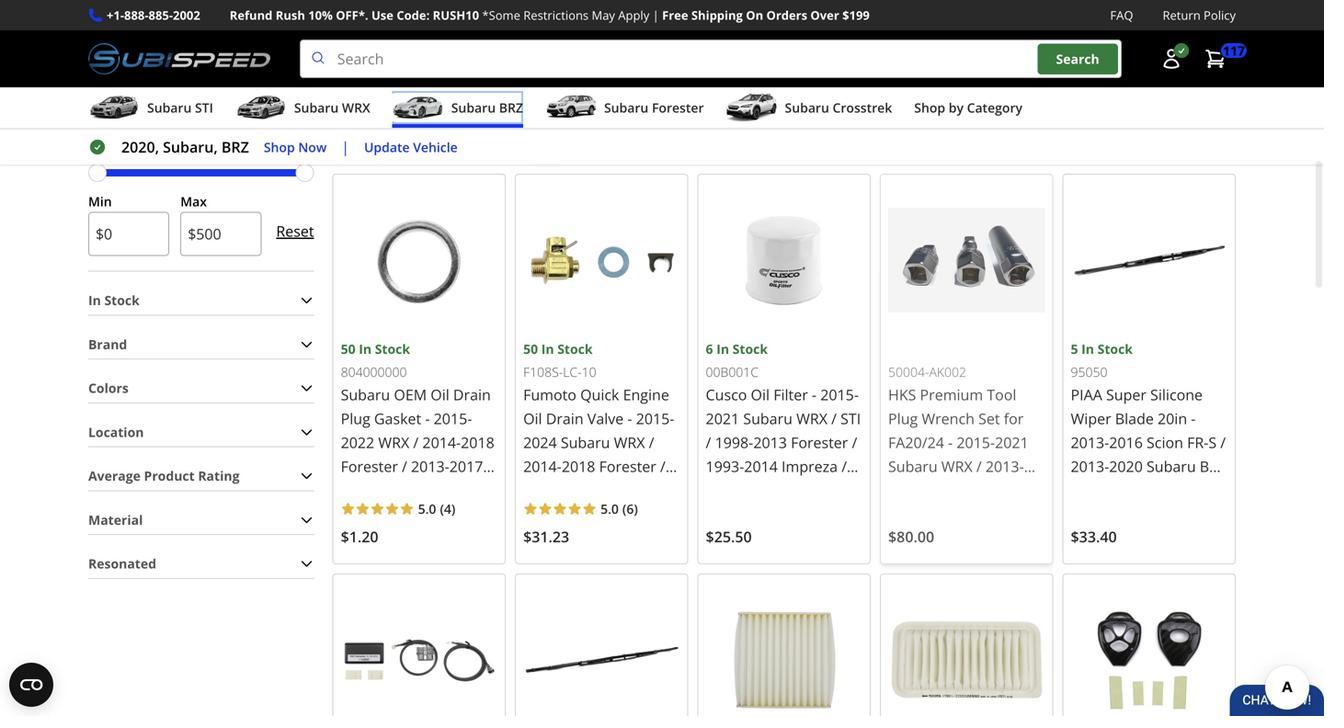 Task type: locate. For each thing, give the bounding box(es) containing it.
| right now
[[342, 137, 350, 157]]

1 vertical spatial 2021
[[995, 433, 1029, 452]]

5.0
[[418, 500, 436, 518], [601, 500, 619, 518]]

stock for 2013-
[[733, 340, 768, 358]]

faq
[[1111, 7, 1134, 23]]

86 inside 50 in stock 804000000 subaru oem oil drain plug gasket - 2015- 2022 wrx / 2014-2018 forester / 2013-2017 crosstrek / 2017-2020 impreza / 2013-2021 scion frs / subaru brz / toyota 86
[[431, 552, 448, 572]]

s inside 50004-ak002 hks premium tool plug wrench set for fa20/24 - 2015-2021 subaru wrx / 2013- 2016 scion fr-s / 2013-2020 subaru brz / 2017-2019 toyota 86
[[988, 480, 996, 500]]

button image
[[1161, 48, 1183, 70]]

in stock
[[88, 292, 140, 309]]

- down the wrench
[[948, 433, 953, 452]]

0 horizontal spatial shop
[[264, 138, 295, 156]]

0 horizontal spatial )
[[452, 500, 456, 518]]

5.0 ( 6 )
[[601, 500, 638, 518]]

| left free at top right
[[653, 7, 659, 23]]

Max text field
[[180, 212, 262, 256]]

2021 down 2017
[[448, 504, 482, 524]]

5.0 left 4
[[418, 500, 436, 518]]

2020 inside 50 in stock f108s-lc-10 fumoto quick engine oil drain valve - 2015- 2024 subaru wrx / 2014-2018 forester / 2013-2016 scion fr-s / 2013-2020 subaru brz / 2017-2019 toyota 86
[[562, 504, 596, 524]]

stock inside 50 in stock 804000000 subaru oem oil drain plug gasket - 2015- 2022 wrx / 2014-2018 forester / 2013-2017 crosstrek / 2017-2020 impreza / 2013-2021 scion frs / subaru brz / toyota 86
[[375, 340, 410, 358]]

0 vertical spatial shop
[[447, 26, 500, 56]]

1 horizontal spatial 5.0
[[601, 500, 619, 518]]

2019 right $25.50
[[754, 528, 787, 548]]

update
[[364, 138, 410, 156]]

crosstrek
[[833, 99, 893, 116], [341, 480, 406, 500]]

scion left frs
[[341, 528, 378, 548]]

2015- inside 50 in stock 804000000 subaru oem oil drain plug gasket - 2015- 2022 wrx / 2014-2018 forester / 2013-2017 crosstrek / 2017-2020 impreza / 2013-2021 scion frs / subaru brz / toyota 86
[[434, 409, 472, 428]]

1 horizontal spatial 6
[[706, 340, 713, 358]]

2015- up 2017
[[434, 409, 472, 428]]

2021
[[706, 409, 740, 428], [995, 433, 1029, 452], [448, 504, 482, 524]]

fa20/24
[[889, 433, 945, 452]]

86 inside 6 in stock 00b001c cusco oil filter - 2015- 2021 subaru wrx / sti / 1998-2013 forester / 1993-2014 impreza / 2013-2016 scion fr-s / 2013-2020 subaru brz / 2017-2019 toyota 86
[[842, 528, 858, 548]]

0 horizontal spatial sti
[[195, 99, 213, 116]]

in for 2020
[[542, 340, 554, 358]]

1 vertical spatial impreza
[[341, 504, 397, 524]]

may
[[592, 7, 615, 23]]

1 plug from the left
[[341, 409, 371, 428]]

oil inside 50 in stock f108s-lc-10 fumoto quick engine oil drain valve - 2015- 2024 subaru wrx / 2014-2018 forester / 2013-2016 scion fr-s / 2013-2020 subaru brz / 2017-2019 toyota 86
[[524, 409, 542, 428]]

shop for shop by category
[[915, 99, 946, 116]]

policy
[[1204, 7, 1236, 23]]

forester down 2022
[[341, 457, 398, 476]]

impreza up $1.20
[[341, 504, 397, 524]]

open widget image
[[9, 663, 53, 707]]

code:
[[397, 7, 430, 23]]

wrx up only
[[342, 99, 370, 116]]

2015- down the engine
[[636, 409, 675, 428]]

1 horizontal spatial impreza
[[782, 457, 838, 476]]

) for 2020
[[452, 500, 456, 518]]

wrx down the filter
[[797, 409, 828, 428]]

stock inside 50 in stock f108s-lc-10 fumoto quick engine oil drain valve - 2015- 2024 subaru wrx / 2014-2018 forester / 2013-2016 scion fr-s / 2013-2020 subaru brz / 2017-2019 toyota 86
[[558, 340, 593, 358]]

impreza inside 50 in stock 804000000 subaru oem oil drain plug gasket - 2015- 2022 wrx / 2014-2018 forester / 2013-2017 crosstrek / 2017-2020 impreza / 2013-2021 scion frs / subaru brz / toyota 86
[[341, 504, 397, 524]]

$31.23
[[524, 527, 570, 547]]

oil right oem
[[431, 385, 450, 405]]

10
[[582, 363, 597, 381]]

scion down 20in
[[1147, 433, 1184, 452]]

95050
[[1071, 363, 1108, 381]]

restrictions
[[524, 7, 589, 23]]

fumoto quick engine oil drain valve - 2015-2024 subaru wrx / 2014-2018 forester / 2013-2016 scion fr-s / 2013-2020 subaru brz / 2017-2019 toyota 86 image
[[524, 182, 680, 339]]

toyota down 5.0 ( 6 )
[[609, 528, 655, 548]]

2016 down 2014
[[744, 480, 778, 500]]

brz
[[499, 99, 523, 116], [222, 137, 249, 157], [1200, 457, 1227, 476], [835, 504, 862, 524], [653, 504, 680, 524], [1018, 504, 1045, 524], [341, 552, 368, 572]]

on
[[746, 7, 764, 23]]

plug inside 50 in stock 804000000 subaru oem oil drain plug gasket - 2015- 2022 wrx / 2014-2018 forester / 2013-2017 crosstrek / 2017-2020 impreza / 2013-2021 scion frs / subaru brz / toyota 86
[[341, 409, 371, 428]]

2019 inside 6 in stock 00b001c cusco oil filter - 2015- 2021 subaru wrx / sti / 1998-2013 forester / 1993-2014 impreza / 2013-2016 scion fr-s / 2013-2020 subaru brz / 2017-2019 toyota 86
[[754, 528, 787, 548]]

2013
[[754, 433, 787, 452]]

2015- right the filter
[[821, 385, 859, 405]]

0 horizontal spatial drain
[[453, 385, 491, 405]]

6 in stock 00b001c cusco oil filter - 2015- 2021 subaru wrx / sti / 1998-2013 forester / 1993-2014 impreza / 2013-2016 scion fr-s / 2013-2020 subaru brz / 2017-2019 toyota 86
[[706, 340, 862, 548]]

location
[[88, 424, 144, 441]]

1 horizontal spatial (
[[623, 500, 627, 518]]

2020 inside 5 in stock 95050 piaa super silicone wiper blade 20in - 2013-2016 scion fr-s / 2013-2020 subaru brz / 2017-2019 toyota 86
[[1110, 457, 1143, 476]]

shop left now
[[264, 138, 295, 156]]

a subaru forester thumbnail image image
[[545, 94, 597, 122]]

forester inside 6 in stock 00b001c cusco oil filter - 2015- 2021 subaru wrx / sti / 1998-2013 forester / 1993-2014 impreza / 2013-2016 scion fr-s / 2013-2020 subaru brz / 2017-2019 toyota 86
[[791, 433, 848, 452]]

- for subaru oem oil drain plug gasket - 2015- 2022 wrx / 2014-2018 forester / 2013-2017 crosstrek / 2017-2020 impreza / 2013-2021 scion frs / subaru brz / toyota 86
[[425, 409, 430, 428]]

50 in stock 804000000 subaru oem oil drain plug gasket - 2015- 2022 wrx / 2014-2018 forester / 2013-2017 crosstrek / 2017-2020 impreza / 2013-2021 scion frs / subaru brz / toyota 86
[[341, 340, 495, 572]]

use
[[372, 7, 394, 23]]

impreza inside 6 in stock 00b001c cusco oil filter - 2015- 2021 subaru wrx / sti / 1998-2013 forester / 1993-2014 impreza / 2013-2016 scion fr-s / 2013-2020 subaru brz / 2017-2019 toyota 86
[[782, 457, 838, 476]]

2020 up $31.23
[[562, 504, 596, 524]]

0 vertical spatial 2014-
[[423, 433, 461, 452]]

s inside 5 in stock 95050 piaa super silicone wiper blade 20in - 2013-2016 scion fr-s / 2013-2020 subaru brz / 2017-2019 toyota 86
[[1209, 433, 1217, 452]]

shop
[[447, 26, 500, 56], [915, 99, 946, 116], [264, 138, 295, 156]]

a subaru wrx thumbnail image image
[[235, 94, 287, 122]]

crosstrek inside 50 in stock 804000000 subaru oem oil drain plug gasket - 2015- 2022 wrx / 2014-2018 forester / 2013-2017 crosstrek / 2017-2020 impreza / 2013-2021 scion frs / subaru brz / toyota 86
[[341, 480, 406, 500]]

stock inside 6 in stock 00b001c cusco oil filter - 2015- 2021 subaru wrx / sti / 1998-2013 forester / 1993-2014 impreza / 2013-2016 scion fr-s / 2013-2020 subaru brz / 2017-2019 toyota 86
[[733, 340, 768, 358]]

2016 inside 5 in stock 95050 piaa super silicone wiper blade 20in - 2013-2016 scion fr-s / 2013-2020 subaru brz / 2017-2019 toyota 86
[[1110, 433, 1143, 452]]

0 horizontal spatial impreza
[[341, 504, 397, 524]]

+1-888-885-2002 link
[[107, 6, 200, 25]]

2 ) from the left
[[634, 500, 638, 518]]

search
[[1057, 50, 1100, 67]]

1 vertical spatial crosstrek
[[341, 480, 406, 500]]

stock
[[104, 292, 140, 309], [375, 340, 410, 358], [733, 340, 768, 358], [558, 340, 593, 358], [1098, 340, 1133, 358]]

1 ) from the left
[[452, 500, 456, 518]]

oil inside 50 in stock 804000000 subaru oem oil drain plug gasket - 2015- 2022 wrx / 2014-2018 forester / 2013-2017 crosstrek / 2017-2020 impreza / 2013-2021 scion frs / subaru brz / toyota 86
[[431, 385, 450, 405]]

0 horizontal spatial (
[[440, 500, 444, 518]]

2020 up $80.00
[[927, 504, 961, 524]]

2 vertical spatial 2021
[[448, 504, 482, 524]]

2 5.0 from the left
[[601, 500, 619, 518]]

crosstrek down products
[[833, 99, 893, 116]]

stock up 95050
[[1098, 340, 1133, 358]]

in up 00b001c
[[717, 340, 730, 358]]

crosstrek up $1.20
[[341, 480, 406, 500]]

1 vertical spatial 6
[[627, 500, 634, 518]]

1 vertical spatial 2018
[[562, 457, 596, 476]]

0 horizontal spatial 2014-
[[423, 433, 461, 452]]

2018 down valve
[[562, 457, 596, 476]]

in inside "dropdown button"
[[88, 292, 101, 309]]

in inside 5 in stock 95050 piaa super silicone wiper blade 20in - 2013-2016 scion fr-s / 2013-2020 subaru brz / 2017-2019 toyota 86
[[1082, 340, 1095, 358]]

shop left by
[[915, 99, 946, 116]]

50 inside 50 in stock f108s-lc-10 fumoto quick engine oil drain valve - 2015- 2024 subaru wrx / 2014-2018 forester / 2013-2016 scion fr-s / 2013-2020 subaru brz / 2017-2019 toyota 86
[[524, 340, 538, 358]]

0 horizontal spatial 2018
[[461, 433, 495, 452]]

0 horizontal spatial plug
[[341, 409, 371, 428]]

in up brand
[[88, 292, 101, 309]]

hks
[[889, 385, 917, 405]]

0 horizontal spatial 2021
[[448, 504, 482, 524]]

0 vertical spatial impreza
[[782, 457, 838, 476]]

forester down search input field
[[652, 99, 704, 116]]

stock inside "dropdown button"
[[104, 292, 140, 309]]

1 horizontal spatial sti
[[841, 409, 861, 428]]

0 vertical spatial 6
[[706, 340, 713, 358]]

toyota inside 50 in stock 804000000 subaru oem oil drain plug gasket - 2015- 2022 wrx / 2014-2018 forester / 2013-2017 crosstrek / 2017-2020 impreza / 2013-2021 scion frs / subaru brz / toyota 86
[[381, 552, 428, 572]]

2013-
[[1071, 433, 1110, 452], [411, 457, 450, 476], [986, 457, 1024, 476], [1071, 457, 1110, 476], [706, 480, 744, 500], [524, 480, 562, 500], [410, 504, 448, 524], [706, 504, 744, 524], [524, 504, 562, 524], [889, 504, 927, 524]]

in for scion
[[359, 340, 372, 358]]

toyota inside 50004-ak002 hks premium tool plug wrench set for fa20/24 - 2015-2021 subaru wrx / 2013- 2016 scion fr-s / 2013-2020 subaru brz / 2017-2019 toyota 86
[[974, 528, 1020, 548]]

2019 right $31.23
[[571, 528, 605, 548]]

1 horizontal spatial drain
[[546, 409, 584, 428]]

2002
[[173, 7, 200, 23]]

50 in stock f108s-lc-10 fumoto quick engine oil drain valve - 2015- 2024 subaru wrx / 2014-2018 forester / 2013-2016 scion fr-s / 2013-2020 subaru brz / 2017-2019 toyota 86
[[524, 340, 680, 548]]

toyota right $25.50
[[791, 528, 838, 548]]

colors button
[[88, 375, 314, 403]]

scion down 2013
[[782, 480, 819, 500]]

wrx down valve
[[614, 433, 645, 452]]

now
[[298, 138, 327, 156]]

0 vertical spatial drain
[[453, 385, 491, 405]]

scion down fa20/24
[[926, 480, 963, 500]]

max
[[180, 193, 207, 210]]

stock up lc-
[[558, 340, 593, 358]]

2019 right $80.00
[[936, 528, 970, 548]]

- down oem
[[425, 409, 430, 428]]

toyota right $80.00
[[974, 528, 1020, 548]]

0 vertical spatial sti
[[195, 99, 213, 116]]

fr- inside 50004-ak002 hks premium tool plug wrench set for fa20/24 - 2015-2021 subaru wrx / 2013- 2016 scion fr-s / 2013-2020 subaru brz / 2017-2019 toyota 86
[[967, 480, 988, 500]]

toyota
[[1156, 480, 1203, 500], [791, 528, 838, 548], [609, 528, 655, 548], [974, 528, 1020, 548], [381, 552, 428, 572]]

oil left the filter
[[751, 385, 770, 405]]

2016 up $80.00
[[889, 480, 922, 500]]

subaru wrx button
[[235, 91, 370, 128]]

only compatible to my vehicle
[[333, 141, 523, 158]]

2014- inside 50 in stock 804000000 subaru oem oil drain plug gasket - 2015- 2022 wrx / 2014-2018 forester / 2013-2017 crosstrek / 2017-2020 impreza / 2013-2021 scion frs / subaru brz / toyota 86
[[423, 433, 461, 452]]

in up 804000000
[[359, 340, 372, 358]]

117 button
[[1196, 41, 1247, 77]]

18
[[333, 102, 347, 119]]

rush
[[276, 7, 305, 23]]

- inside 6 in stock 00b001c cusco oil filter - 2015- 2021 subaru wrx / sti / 1998-2013 forester / 1993-2014 impreza / 2013-2016 scion fr-s / 2013-2020 subaru brz / 2017-2019 toyota 86
[[812, 385, 817, 405]]

1 5.0 from the left
[[418, 500, 436, 518]]

category
[[967, 99, 1023, 116]]

drain right oem
[[453, 385, 491, 405]]

- right 20in
[[1192, 409, 1196, 428]]

2016 left 5.0 ( 6 )
[[562, 480, 596, 500]]

toyota down 20in
[[1156, 480, 1203, 500]]

price
[[88, 130, 120, 148]]

0 vertical spatial crosstrek
[[833, 99, 893, 116]]

2018 up 2017
[[461, 433, 495, 452]]

wrx down fa20/24
[[942, 457, 973, 476]]

Min text field
[[88, 212, 169, 256]]

0 horizontal spatial 5.0
[[418, 500, 436, 518]]

0 horizontal spatial oil
[[431, 385, 450, 405]]

plug down hks
[[889, 409, 918, 428]]

2 ( from the left
[[623, 500, 627, 518]]

0 vertical spatial 2021
[[706, 409, 740, 428]]

2020 down 2017
[[458, 480, 491, 500]]

fr- inside 50 in stock f108s-lc-10 fumoto quick engine oil drain valve - 2015- 2024 subaru wrx / 2014-2018 forester / 2013-2016 scion fr-s / 2013-2020 subaru brz / 2017-2019 toyota 86
[[640, 480, 661, 500]]

engine
[[623, 385, 670, 405]]

50 up 804000000
[[341, 340, 356, 358]]

2019 down blade at the right
[[1119, 480, 1153, 500]]

2016 down blade at the right
[[1110, 433, 1143, 452]]

impreza
[[782, 457, 838, 476], [341, 504, 397, 524]]

shop down rush10
[[447, 26, 500, 56]]

s
[[1209, 433, 1217, 452], [844, 480, 852, 500], [661, 480, 669, 500], [988, 480, 996, 500]]

50
[[341, 340, 356, 358], [524, 340, 538, 358]]

subaru
[[562, 26, 639, 56], [147, 99, 192, 116], [294, 99, 339, 116], [451, 99, 496, 116], [604, 99, 649, 116], [785, 99, 830, 116], [341, 385, 390, 405], [744, 409, 793, 428], [561, 433, 610, 452], [889, 457, 938, 476], [1147, 457, 1196, 476], [782, 504, 831, 524], [599, 504, 649, 524], [965, 504, 1014, 524], [419, 528, 469, 548]]

drain inside 50 in stock f108s-lc-10 fumoto quick engine oil drain valve - 2015- 2024 subaru wrx / 2014-2018 forester / 2013-2016 scion fr-s / 2013-2020 subaru brz / 2017-2019 toyota 86
[[546, 409, 584, 428]]

in up f108s-
[[542, 340, 554, 358]]

2 vertical spatial shop
[[264, 138, 295, 156]]

reset button
[[276, 210, 314, 254]]

$1.20
[[341, 527, 379, 547]]

86 inside 50004-ak002 hks premium tool plug wrench set for fa20/24 - 2015-2021 subaru wrx / 2013- 2016 scion fr-s / 2013-2020 subaru brz / 2017-2019 toyota 86
[[1024, 528, 1041, 548]]

stock up 00b001c
[[733, 340, 768, 358]]

5.0 down valve
[[601, 500, 619, 518]]

2014
[[744, 457, 778, 476]]

vehicle
[[413, 138, 458, 156], [478, 141, 523, 158]]

stock for scion
[[375, 340, 410, 358]]

2 plug from the left
[[889, 409, 918, 428]]

a subaru crosstrek thumbnail image image
[[726, 94, 778, 122]]

2 horizontal spatial shop
[[915, 99, 946, 116]]

brz inside subaru brz dropdown button
[[499, 99, 523, 116]]

- right the filter
[[812, 385, 817, 405]]

1 horizontal spatial shop
[[447, 26, 500, 56]]

/
[[832, 409, 837, 428], [413, 433, 419, 452], [706, 433, 711, 452], [852, 433, 858, 452], [649, 433, 655, 452], [1221, 433, 1226, 452], [402, 457, 407, 476], [842, 457, 847, 476], [660, 457, 666, 476], [977, 457, 982, 476], [410, 480, 416, 500], [856, 480, 861, 500], [673, 480, 679, 500], [1000, 480, 1005, 500], [1071, 480, 1077, 500], [401, 504, 406, 524], [410, 528, 415, 548], [706, 528, 711, 548], [524, 528, 529, 548], [889, 528, 894, 548], [372, 552, 377, 572]]

in right 5
[[1082, 340, 1095, 358]]

)
[[452, 500, 456, 518], [634, 500, 638, 518]]

forester inside 50 in stock 804000000 subaru oem oil drain plug gasket - 2015- 2022 wrx / 2014-2018 forester / 2013-2017 crosstrek / 2017-2020 impreza / 2013-2021 scion frs / subaru brz / toyota 86
[[341, 457, 398, 476]]

plug up 2022
[[341, 409, 371, 428]]

subaru inside 5 in stock 95050 piaa super silicone wiper blade 20in - 2013-2016 scion fr-s / 2013-2020 subaru brz / 2017-2019 toyota 86
[[1147, 457, 1196, 476]]

forester up 5.0 ( 6 )
[[599, 457, 657, 476]]

cusco vsc canceller module - 2013-2016 scion fr-s / 2013-2020 subaru brz / 2017-2019 toyota 86 image
[[341, 582, 498, 717]]

wrx inside 50004-ak002 hks premium tool plug wrench set for fa20/24 - 2015-2021 subaru wrx / 2013- 2016 scion fr-s / 2013-2020 subaru brz / 2017-2019 toyota 86
[[942, 457, 973, 476]]

1 horizontal spatial 50
[[524, 340, 538, 358]]

search input field
[[300, 40, 1122, 78]]

1 ( from the left
[[440, 500, 444, 518]]

50 for subaru
[[341, 340, 356, 358]]

1 vertical spatial 2014-
[[524, 457, 562, 476]]

fr- inside 5 in stock 95050 piaa super silicone wiper blade 20in - 2013-2016 scion fr-s / 2013-2020 subaru brz / 2017-2019 toyota 86
[[1188, 433, 1209, 452]]

- inside 50004-ak002 hks premium tool plug wrench set for fa20/24 - 2015-2021 subaru wrx / 2013- 2016 scion fr-s / 2013-2020 subaru brz / 2017-2019 toyota 86
[[948, 433, 953, 452]]

material
[[88, 511, 143, 529]]

to
[[440, 141, 453, 158]]

1 horizontal spatial 2021
[[706, 409, 740, 428]]

$25.50
[[706, 527, 752, 547]]

in inside 6 in stock 00b001c cusco oil filter - 2015- 2021 subaru wrx / sti / 1998-2013 forester / 1993-2014 impreza / 2013-2016 scion fr-s / 2013-2020 subaru brz / 2017-2019 toyota 86
[[717, 340, 730, 358]]

- inside 50 in stock 804000000 subaru oem oil drain plug gasket - 2015- 2022 wrx / 2014-2018 forester / 2013-2017 crosstrek / 2017-2020 impreza / 2013-2021 scion frs / subaru brz / toyota 86
[[425, 409, 430, 428]]

20in
[[1158, 409, 1188, 428]]

0 horizontal spatial 6
[[627, 500, 634, 518]]

1 horizontal spatial |
[[653, 7, 659, 23]]

1 vertical spatial shop
[[915, 99, 946, 116]]

2021 down for
[[995, 433, 1029, 452]]

1 horizontal spatial oil
[[524, 409, 542, 428]]

subaru forester button
[[545, 91, 704, 128]]

in inside 50 in stock 804000000 subaru oem oil drain plug gasket - 2015- 2022 wrx / 2014-2018 forester / 2013-2017 crosstrek / 2017-2020 impreza / 2013-2021 scion frs / subaru brz / toyota 86
[[359, 340, 372, 358]]

stock up brand
[[104, 292, 140, 309]]

1 horizontal spatial )
[[634, 500, 638, 518]]

1 vertical spatial sti
[[841, 409, 861, 428]]

2021 inside 50 in stock 804000000 subaru oem oil drain plug gasket - 2015- 2022 wrx / 2014-2018 forester / 2013-2017 crosstrek / 2017-2020 impreza / 2013-2021 scion frs / subaru brz / toyota 86
[[448, 504, 482, 524]]

|
[[653, 7, 659, 23], [342, 137, 350, 157]]

toyota inside 50 in stock f108s-lc-10 fumoto quick engine oil drain valve - 2015- 2024 subaru wrx / 2014-2018 forester / 2013-2016 scion fr-s / 2013-2020 subaru brz / 2017-2019 toyota 86
[[609, 528, 655, 548]]

a subaru sti thumbnail image image
[[88, 94, 140, 122]]

2015- down set
[[957, 433, 995, 452]]

over
[[811, 7, 840, 23]]

- inside 5 in stock 95050 piaa super silicone wiper blade 20in - 2013-2016 scion fr-s / 2013-2020 subaru brz / 2017-2019 toyota 86
[[1192, 409, 1196, 428]]

brz inside 6 in stock 00b001c cusco oil filter - 2015- 2021 subaru wrx / sti / 1998-2013 forester / 1993-2014 impreza / 2013-2016 scion fr-s / 2013-2020 subaru brz / 2017-2019 toyota 86
[[835, 504, 862, 524]]

0 horizontal spatial 50
[[341, 340, 356, 358]]

quick
[[581, 385, 620, 405]]

- right valve
[[628, 409, 632, 428]]

0 horizontal spatial vehicle
[[413, 138, 458, 156]]

2017- inside 50004-ak002 hks premium tool plug wrench set for fa20/24 - 2015-2021 subaru wrx / 2013- 2016 scion fr-s / 2013-2020 subaru brz / 2017-2019 toyota 86
[[898, 528, 936, 548]]

brz inside 50 in stock f108s-lc-10 fumoto quick engine oil drain valve - 2015- 2024 subaru wrx / 2014-2018 forester / 2013-2016 scion fr-s / 2013-2020 subaru brz / 2017-2019 toyota 86
[[653, 504, 680, 524]]

2020 down blade at the right
[[1110, 457, 1143, 476]]

5.0 for 2016
[[601, 500, 619, 518]]

cusco
[[706, 385, 747, 405]]

toyota down frs
[[381, 552, 428, 572]]

wrx down gasket
[[378, 433, 410, 452]]

2020 up $25.50
[[744, 504, 778, 524]]

shop now
[[264, 138, 327, 156]]

0 horizontal spatial crosstrek
[[341, 480, 406, 500]]

forester right 2013
[[791, 433, 848, 452]]

shop for shop now
[[264, 138, 295, 156]]

2 horizontal spatial oil
[[751, 385, 770, 405]]

2015- inside 50 in stock f108s-lc-10 fumoto quick engine oil drain valve - 2015- 2024 subaru wrx / 2014-2018 forester / 2013-2016 scion fr-s / 2013-2020 subaru brz / 2017-2019 toyota 86
[[636, 409, 675, 428]]

scion
[[1147, 433, 1184, 452], [782, 480, 819, 500], [599, 480, 636, 500], [926, 480, 963, 500], [341, 528, 378, 548]]

2014- up 2017
[[423, 433, 461, 452]]

sti inside dropdown button
[[195, 99, 213, 116]]

1 horizontal spatial 2014-
[[524, 457, 562, 476]]

2016 inside 50 in stock f108s-lc-10 fumoto quick engine oil drain valve - 2015- 2024 subaru wrx / 2014-2018 forester / 2013-2016 scion fr-s / 2013-2020 subaru brz / 2017-2019 toyota 86
[[562, 480, 596, 500]]

return policy link
[[1163, 6, 1236, 25]]

2 50 from the left
[[524, 340, 538, 358]]

0 vertical spatial 2018
[[461, 433, 495, 452]]

-
[[812, 385, 817, 405], [425, 409, 430, 428], [628, 409, 632, 428], [1192, 409, 1196, 428], [948, 433, 953, 452]]

valve
[[588, 409, 624, 428]]

in inside 50 in stock f108s-lc-10 fumoto quick engine oil drain valve - 2015- 2024 subaru wrx / 2014-2018 forester / 2013-2016 scion fr-s / 2013-2020 subaru brz / 2017-2019 toyota 86
[[542, 340, 554, 358]]

2021 down cusco
[[706, 409, 740, 428]]

shop inside dropdown button
[[915, 99, 946, 116]]

1 vertical spatial drain
[[546, 409, 584, 428]]

subaru brz
[[451, 99, 523, 116]]

1 vertical spatial |
[[342, 137, 350, 157]]

*some
[[482, 7, 521, 23]]

drain inside 50 in stock 804000000 subaru oem oil drain plug gasket - 2015- 2022 wrx / 2014-2018 forester / 2013-2017 crosstrek / 2017-2020 impreza / 2013-2021 scion frs / subaru brz / toyota 86
[[453, 385, 491, 405]]

oil up 2024
[[524, 409, 542, 428]]

stock up 804000000
[[375, 340, 410, 358]]

2014- down 2024
[[524, 457, 562, 476]]

2 horizontal spatial 2021
[[995, 433, 1029, 452]]

50 up f108s-
[[524, 340, 538, 358]]

1 horizontal spatial crosstrek
[[833, 99, 893, 116]]

1 50 from the left
[[341, 340, 356, 358]]

wrx inside 6 in stock 00b001c cusco oil filter - 2015- 2021 subaru wrx / sti / 1998-2013 forester / 1993-2014 impreza / 2013-2016 scion fr-s / 2013-2020 subaru brz / 2017-2019 toyota 86
[[797, 409, 828, 428]]

2017- inside 50 in stock 804000000 subaru oem oil drain plug gasket - 2015- 2022 wrx / 2014-2018 forester / 2013-2017 crosstrek / 2017-2020 impreza / 2013-2021 scion frs / subaru brz / toyota 86
[[419, 480, 458, 500]]

s inside 6 in stock 00b001c cusco oil filter - 2015- 2021 subaru wrx / sti / 1998-2013 forester / 1993-2014 impreza / 2013-2016 scion fr-s / 2013-2020 subaru brz / 2017-2019 toyota 86
[[844, 480, 852, 500]]

2020 down refund rush 10% off*. use code: rush10 *some restrictions may apply | free shipping on orders over $199
[[506, 26, 557, 56]]

1 horizontal spatial 2018
[[562, 457, 596, 476]]

resonated
[[88, 555, 156, 573]]

drain down fumoto
[[546, 409, 584, 428]]

impreza down 2013
[[782, 457, 838, 476]]

forester inside 50 in stock f108s-lc-10 fumoto quick engine oil drain valve - 2015- 2024 subaru wrx / 2014-2018 forester / 2013-2016 scion fr-s / 2013-2020 subaru brz / 2017-2019 toyota 86
[[599, 457, 657, 476]]

oil
[[431, 385, 450, 405], [751, 385, 770, 405], [524, 409, 542, 428]]

lc-
[[563, 363, 582, 381]]

2020 inside 6 in stock 00b001c cusco oil filter - 2015- 2021 subaru wrx / sti / 1998-2013 forester / 1993-2014 impreza / 2013-2016 scion fr-s / 2013-2020 subaru brz / 2017-2019 toyota 86
[[744, 504, 778, 524]]

888-
[[124, 7, 149, 23]]

1 horizontal spatial plug
[[889, 409, 918, 428]]

refund
[[230, 7, 273, 23]]

scion down valve
[[599, 480, 636, 500]]



Task type: vqa. For each thing, say whether or not it's contained in the screenshot.
THE SHOP
yes



Task type: describe. For each thing, give the bounding box(es) containing it.
subaru oem oil drain plug gasket - 2015-2022 wrx / 2014-2018 forester / 2013-2017 crosstrek / 2017-2020 impreza / 2013-2021 scion frs / subaru brz / toyota 86 image
[[341, 182, 498, 339]]

2017- inside 50 in stock f108s-lc-10 fumoto quick engine oil drain valve - 2015- 2024 subaru wrx / 2014-2018 forester / 2013-2016 scion fr-s / 2013-2020 subaru brz / 2017-2019 toyota 86
[[533, 528, 571, 548]]

by
[[949, 99, 964, 116]]

shop now link
[[264, 137, 327, 158]]

minimum slider
[[88, 164, 107, 182]]

set
[[979, 409, 1000, 428]]

blade
[[1116, 409, 1154, 428]]

2019 inside 5 in stock 95050 piaa super silicone wiper blade 20in - 2013-2016 scion fr-s / 2013-2020 subaru brz / 2017-2019 toyota 86
[[1119, 480, 1153, 500]]

- inside 50 in stock f108s-lc-10 fumoto quick engine oil drain valve - 2015- 2024 subaru wrx / 2014-2018 forester / 2013-2016 scion fr-s / 2013-2020 subaru brz / 2017-2019 toyota 86
[[628, 409, 632, 428]]

subaru cabin air filter - 2013-2016 scion fr-s / 2013-2020 subaru brz / 2017-2019 toyota 86 image
[[706, 582, 863, 717]]

shop by category
[[915, 99, 1023, 116]]

5.0 for 2017-
[[418, 500, 436, 518]]

86 inside 5 in stock 95050 piaa super silicone wiper blade 20in - 2013-2016 scion fr-s / 2013-2020 subaru brz / 2017-2019 toyota 86
[[1207, 480, 1224, 500]]

2016 inside 6 in stock 00b001c cusco oil filter - 2015- 2021 subaru wrx / sti / 1998-2013 forester / 1993-2014 impreza / 2013-2016 scion fr-s / 2013-2020 subaru brz / 2017-2019 toyota 86
[[744, 480, 778, 500]]

subaru,
[[163, 137, 218, 157]]

5 in stock 95050 piaa super silicone wiper blade 20in - 2013-2016 scion fr-s / 2013-2020 subaru brz / 2017-2019 toyota 86
[[1071, 340, 1227, 500]]

for
[[1004, 409, 1024, 428]]

cusco oil filter - 2015-2021 subaru wrx / sti / 1998-2013 forester / 1993-2014 impreza / 2013-2016 scion fr-s / 2013-2020 subaru brz / 2017-2019 toyota 86 image
[[706, 182, 863, 339]]

price button
[[88, 125, 314, 154]]

brz inside 50 in stock 804000000 subaru oem oil drain plug gasket - 2015- 2022 wrx / 2014-2018 forester / 2013-2017 crosstrek / 2017-2020 impreza / 2013-2021 scion frs / subaru brz / toyota 86
[[341, 552, 368, 572]]

f108s-
[[524, 363, 563, 381]]

resonated button
[[88, 550, 314, 579]]

toyota inside 6 in stock 00b001c cusco oil filter - 2015- 2021 subaru wrx / sti / 1998-2013 forester / 1993-2014 impreza / 2013-2016 scion fr-s / 2013-2020 subaru brz / 2017-2019 toyota 86
[[791, 528, 838, 548]]

0 vertical spatial |
[[653, 7, 659, 23]]

results
[[351, 102, 394, 119]]

shop for shop 2020 subaru brz featured products
[[447, 26, 500, 56]]

stock inside 5 in stock 95050 piaa super silicone wiper blade 20in - 2013-2016 scion fr-s / 2013-2020 subaru brz / 2017-2019 toyota 86
[[1098, 340, 1133, 358]]

hks premium tool plug wrench set for fa20/24 - 2015-2021 subaru wrx / 2013-2016 scion fr-s / 2013-2020 subaru brz / 2017-2019 toyota 86 image
[[889, 182, 1046, 339]]

2017- inside 6 in stock 00b001c cusco oil filter - 2015- 2021 subaru wrx / sti / 1998-2013 forester / 1993-2014 impreza / 2013-2016 scion fr-s / 2013-2020 subaru brz / 2017-2019 toyota 86
[[715, 528, 754, 548]]

0 horizontal spatial |
[[342, 137, 350, 157]]

brand
[[88, 336, 127, 353]]

wrench
[[922, 409, 975, 428]]

compatible
[[365, 141, 436, 158]]

- for hks premium tool plug wrench set for fa20/24 - 2015-2021 subaru wrx / 2013- 2016 scion fr-s / 2013-2020 subaru brz / 2017-2019 toyota 86
[[948, 433, 953, 452]]

5
[[1071, 340, 1079, 358]]

subaru wrx
[[294, 99, 370, 116]]

2018 inside 50 in stock f108s-lc-10 fumoto quick engine oil drain valve - 2015- 2024 subaru wrx / 2014-2018 forester / 2013-2016 scion fr-s / 2013-2020 subaru brz / 2017-2019 toyota 86
[[562, 457, 596, 476]]

2020, subaru, brz
[[121, 137, 249, 157]]

gasket
[[374, 409, 421, 428]]

subispeed logo image
[[88, 40, 270, 78]]

50 for lc-
[[524, 340, 538, 358]]

2018 inside 50 in stock 804000000 subaru oem oil drain plug gasket - 2015- 2022 wrx / 2014-2018 forester / 2013-2017 crosstrek / 2017-2020 impreza / 2013-2021 scion frs / subaru brz / toyota 86
[[461, 433, 495, 452]]

subaru brz button
[[393, 91, 523, 128]]

2020 inside 50 in stock 804000000 subaru oem oil drain plug gasket - 2015- 2022 wrx / 2014-2018 forester / 2013-2017 crosstrek / 2017-2020 impreza / 2013-2021 scion frs / subaru brz / toyota 86
[[458, 480, 491, 500]]

50004-ak002 hks premium tool plug wrench set for fa20/24 - 2015-2021 subaru wrx / 2013- 2016 scion fr-s / 2013-2020 subaru brz / 2017-2019 toyota 86
[[889, 363, 1045, 548]]

average product rating button
[[88, 462, 314, 491]]

2020 inside 50004-ak002 hks premium tool plug wrench set for fa20/24 - 2015-2021 subaru wrx / 2013- 2016 scion fr-s / 2013-2020 subaru brz / 2017-2019 toyota 86
[[927, 504, 961, 524]]

crosstrek inside dropdown button
[[833, 99, 893, 116]]

min
[[88, 193, 112, 210]]

olm dry carbon fiber key cover - 2013-2016 scion fr-s / 2013-2020 brz / 2017-2019 toyota 86 image
[[1071, 582, 1228, 717]]

subaru sti
[[147, 99, 213, 116]]

maximum slider
[[296, 164, 314, 182]]

oem
[[394, 385, 427, 405]]

- for piaa super silicone wiper blade 20in - 2013-2016 scion fr-s / 2013-2020 subaru brz / 2017-2019 toyota 86
[[1192, 409, 1196, 428]]

2015- inside 50004-ak002 hks premium tool plug wrench set for fa20/24 - 2015-2021 subaru wrx / 2013- 2016 scion fr-s / 2013-2020 subaru brz / 2017-2019 toyota 86
[[957, 433, 995, 452]]

ak002
[[930, 363, 967, 381]]

free
[[662, 7, 689, 23]]

2015- inside 6 in stock 00b001c cusco oil filter - 2015- 2021 subaru wrx / sti / 1998-2013 forester / 1993-2014 impreza / 2013-2016 scion fr-s / 2013-2020 subaru brz / 2017-2019 toyota 86
[[821, 385, 859, 405]]

( for scion
[[623, 500, 627, 518]]

forester inside the subaru forester dropdown button
[[652, 99, 704, 116]]

return
[[1163, 7, 1201, 23]]

piaa
[[1071, 385, 1103, 405]]

wrx inside 50 in stock f108s-lc-10 fumoto quick engine oil drain valve - 2015- 2024 subaru wrx / 2014-2018 forester / 2013-2016 scion fr-s / 2013-2020 subaru brz / 2017-2019 toyota 86
[[614, 433, 645, 452]]

stock for 2020
[[558, 340, 593, 358]]

86 inside 50 in stock f108s-lc-10 fumoto quick engine oil drain valve - 2015- 2024 subaru wrx / 2014-2018 forester / 2013-2016 scion fr-s / 2013-2020 subaru brz / 2017-2019 toyota 86
[[659, 528, 676, 548]]

a subaru brz thumbnail image image
[[393, 94, 444, 122]]

1993-
[[706, 457, 744, 476]]

) for scion
[[634, 500, 638, 518]]

$80.00
[[889, 527, 935, 547]]

vehicle inside update vehicle button
[[413, 138, 458, 156]]

+1-888-885-2002
[[107, 7, 200, 23]]

scion inside 50004-ak002 hks premium tool plug wrench set for fa20/24 - 2015-2021 subaru wrx / 2013- 2016 scion fr-s / 2013-2020 subaru brz / 2017-2019 toyota 86
[[926, 480, 963, 500]]

10%
[[308, 7, 333, 23]]

frs
[[381, 528, 406, 548]]

5.0 ( 4 )
[[418, 500, 456, 518]]

average product rating
[[88, 467, 240, 485]]

s inside 50 in stock f108s-lc-10 fumoto quick engine oil drain valve - 2015- 2024 subaru wrx / 2014-2018 forester / 2013-2016 scion fr-s / 2013-2020 subaru brz / 2017-2019 toyota 86
[[661, 480, 669, 500]]

2022
[[341, 433, 375, 452]]

2019 inside 50 in stock f108s-lc-10 fumoto quick engine oil drain valve - 2015- 2024 subaru wrx / 2014-2018 forester / 2013-2016 scion fr-s / 2013-2020 subaru brz / 2017-2019 toyota 86
[[571, 528, 605, 548]]

colors
[[88, 380, 129, 397]]

brz
[[644, 26, 679, 56]]

wrx inside subaru wrx dropdown button
[[342, 99, 370, 116]]

scion inside 50 in stock f108s-lc-10 fumoto quick engine oil drain valve - 2015- 2024 subaru wrx / 2014-2018 forester / 2013-2016 scion fr-s / 2013-2020 subaru brz / 2017-2019 toyota 86
[[599, 480, 636, 500]]

subaru sti button
[[88, 91, 213, 128]]

rush10
[[433, 7, 479, 23]]

location button
[[88, 418, 314, 447]]

2017- inside 5 in stock 95050 piaa super silicone wiper blade 20in - 2013-2016 scion fr-s / 2013-2020 subaru brz / 2017-2019 toyota 86
[[1080, 480, 1119, 500]]

2021 inside 50004-ak002 hks premium tool plug wrench set for fa20/24 - 2015-2021 subaru wrx / 2013- 2016 scion fr-s / 2013-2020 subaru brz / 2017-2019 toyota 86
[[995, 433, 1029, 452]]

oil inside 6 in stock 00b001c cusco oil filter - 2015- 2021 subaru wrx / sti / 1998-2013 forester / 1993-2014 impreza / 2013-2016 scion fr-s / 2013-2020 subaru brz / 2017-2019 toyota 86
[[751, 385, 770, 405]]

shop 2020 subaru brz featured products
[[447, 26, 878, 56]]

brz inside 5 in stock 95050 piaa super silicone wiper blade 20in - 2013-2016 scion fr-s / 2013-2020 subaru brz / 2017-2019 toyota 86
[[1200, 457, 1227, 476]]

brz inside 50004-ak002 hks premium tool plug wrench set for fa20/24 - 2015-2021 subaru wrx / 2013- 2016 scion fr-s / 2013-2020 subaru brz / 2017-2019 toyota 86
[[1018, 504, 1045, 524]]

brand button
[[88, 331, 314, 359]]

fr- inside 6 in stock 00b001c cusco oil filter - 2015- 2021 subaru wrx / sti / 1998-2013 forester / 1993-2014 impreza / 2013-2016 scion fr-s / 2013-2020 subaru brz / 2017-2019 toyota 86
[[823, 480, 844, 500]]

2021 inside 6 in stock 00b001c cusco oil filter - 2015- 2021 subaru wrx / sti / 1998-2013 forester / 1993-2014 impreza / 2013-2016 scion fr-s / 2013-2020 subaru brz / 2017-2019 toyota 86
[[706, 409, 740, 428]]

in stock button
[[88, 287, 314, 315]]

in for 2013-
[[717, 340, 730, 358]]

shop by category button
[[915, 91, 1023, 128]]

piaa super silicone wiper blade 22in - 2013-2016 scion fr-s / 2013-2020 subaru brz / 2003-2008 forester / 2002-2007 impreza / 2017-2019 toyota 86 image
[[524, 582, 680, 717]]

6 inside 6 in stock 00b001c cusco oil filter - 2015- 2021 subaru wrx / sti / 1998-2013 forester / 1993-2014 impreza / 2013-2016 scion fr-s / 2013-2020 subaru brz / 2017-2019 toyota 86
[[706, 340, 713, 358]]

4
[[444, 500, 452, 518]]

( for 2020
[[440, 500, 444, 518]]

scion inside 5 in stock 95050 piaa super silicone wiper blade 20in - 2013-2016 scion fr-s / 2013-2020 subaru brz / 2017-2019 toyota 86
[[1147, 433, 1184, 452]]

fumoto
[[524, 385, 577, 405]]

50004-
[[889, 363, 930, 381]]

wrx inside 50 in stock 804000000 subaru oem oil drain plug gasket - 2015- 2022 wrx / 2014-2018 forester / 2013-2017 crosstrek / 2017-2020 impreza / 2013-2021 scion frs / subaru brz / toyota 86
[[378, 433, 410, 452]]

search button
[[1038, 44, 1118, 74]]

sti inside 6 in stock 00b001c cusco oil filter - 2015- 2021 subaru wrx / sti / 1998-2013 forester / 1993-2014 impreza / 2013-2016 scion fr-s / 2013-2020 subaru brz / 2017-2019 toyota 86
[[841, 409, 861, 428]]

faq link
[[1111, 6, 1134, 25]]

2020,
[[121, 137, 159, 157]]

1 horizontal spatial vehicle
[[478, 141, 523, 158]]

2019 inside 50004-ak002 hks premium tool plug wrench set for fa20/24 - 2015-2021 subaru wrx / 2013- 2016 scion fr-s / 2013-2020 subaru brz / 2017-2019 toyota 86
[[936, 528, 970, 548]]

2024
[[524, 433, 557, 452]]

2014- inside 50 in stock f108s-lc-10 fumoto quick engine oil drain valve - 2015- 2024 subaru wrx / 2014-2018 forester / 2013-2016 scion fr-s / 2013-2020 subaru brz / 2017-2019 toyota 86
[[524, 457, 562, 476]]

update vehicle button
[[364, 137, 458, 158]]

804000000
[[341, 363, 407, 381]]

$33.40
[[1071, 527, 1117, 547]]

+1-
[[107, 7, 124, 23]]

toyota inside 5 in stock 95050 piaa super silicone wiper blade 20in - 2013-2016 scion fr-s / 2013-2020 subaru brz / 2017-2019 toyota 86
[[1156, 480, 1203, 500]]

product
[[144, 467, 195, 485]]

off*.
[[336, 7, 369, 23]]

wiper
[[1071, 409, 1112, 428]]

denso oem air filter - 2013-2021 scion frs / subaru brz / toyota 86 image
[[889, 582, 1046, 717]]

117
[[1223, 42, 1246, 59]]

$199
[[843, 7, 870, 23]]

apply
[[618, 7, 650, 23]]

only
[[333, 141, 361, 158]]

reset
[[276, 221, 314, 241]]

material button
[[88, 506, 314, 535]]

featured
[[685, 26, 777, 56]]

scion inside 6 in stock 00b001c cusco oil filter - 2015- 2021 subaru wrx / sti / 1998-2013 forester / 1993-2014 impreza / 2013-2016 scion fr-s / 2013-2020 subaru brz / 2017-2019 toyota 86
[[782, 480, 819, 500]]

piaa super silicone wiper blade 20in - 2013-2016 scion fr-s / 2013-2020 subaru brz / 2017-2019 toyota 86 image
[[1071, 182, 1228, 339]]

2016 inside 50004-ak002 hks premium tool plug wrench set for fa20/24 - 2015-2021 subaru wrx / 2013- 2016 scion fr-s / 2013-2020 subaru brz / 2017-2019 toyota 86
[[889, 480, 922, 500]]

orders
[[767, 7, 808, 23]]

plug inside 50004-ak002 hks premium tool plug wrench set for fa20/24 - 2015-2021 subaru wrx / 2013- 2016 scion fr-s / 2013-2020 subaru brz / 2017-2019 toyota 86
[[889, 409, 918, 428]]

scion inside 50 in stock 804000000 subaru oem oil drain plug gasket - 2015- 2022 wrx / 2014-2018 forester / 2013-2017 crosstrek / 2017-2020 impreza / 2013-2021 scion frs / subaru brz / toyota 86
[[341, 528, 378, 548]]

refund rush 10% off*. use code: rush10 *some restrictions may apply | free shipping on orders over $199
[[230, 7, 870, 23]]

subaru crosstrek
[[785, 99, 893, 116]]

silicone
[[1151, 385, 1203, 405]]

my
[[456, 141, 475, 158]]



